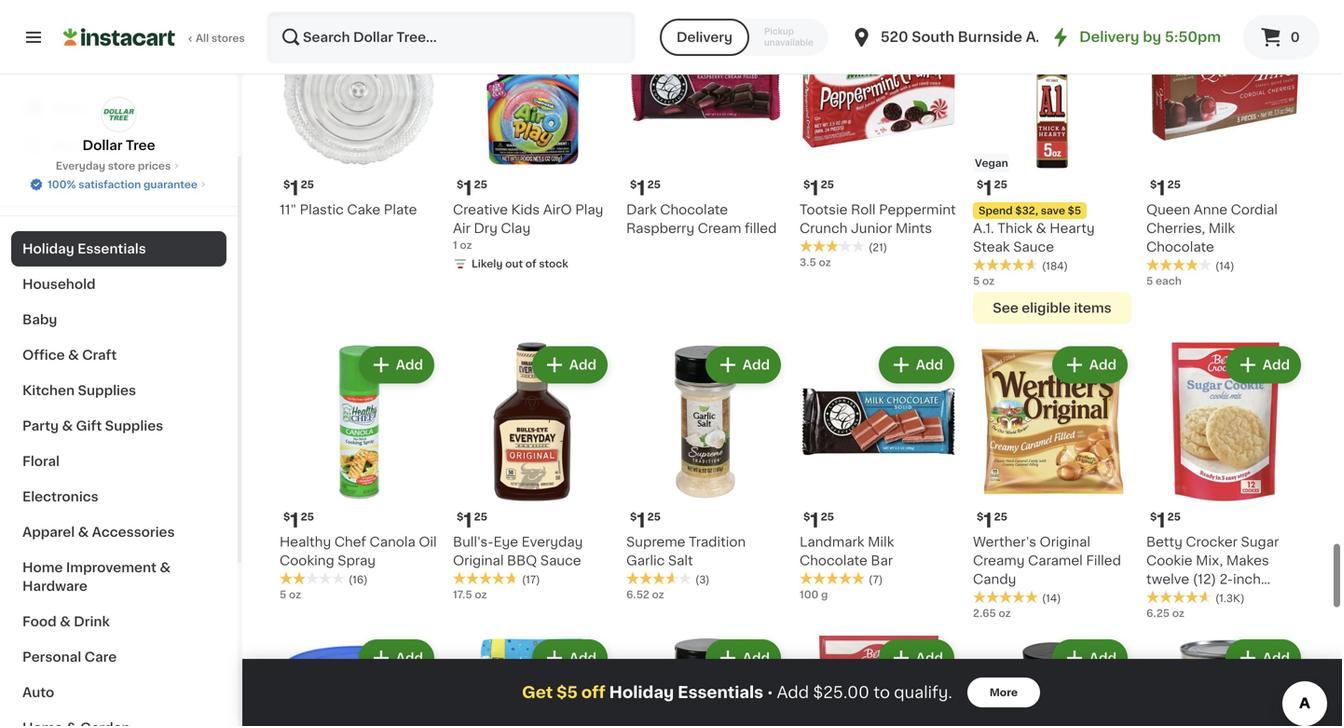 Task type: locate. For each thing, give the bounding box(es) containing it.
guarantee
[[144, 179, 198, 190]]

& left gift at the left of the page
[[62, 419, 73, 433]]

1 horizontal spatial to
[[874, 685, 890, 701]]

1 horizontal spatial holiday
[[609, 685, 674, 701]]

oz right 17.5
[[475, 590, 487, 600]]

to right $25.00
[[874, 685, 890, 701]]

25 up werther's
[[994, 512, 1008, 522]]

auto
[[22, 686, 54, 699]]

1 up healthy
[[290, 511, 299, 530]]

$ 1 25 up the landmark
[[804, 511, 834, 530]]

south
[[912, 30, 955, 44]]

chocolate up cream in the right top of the page
[[660, 203, 728, 216]]

1 up werther's
[[984, 511, 992, 530]]

original inside werther's original creamy caramel filled candy
[[1040, 536, 1091, 549]]

original up caramel
[[1040, 536, 1091, 549]]

$ 1 25 up tootsie
[[804, 179, 834, 198]]

everyday up bbq
[[522, 536, 583, 549]]

essentials up household link
[[78, 242, 146, 255]]

$ up bull's-
[[457, 512, 464, 522]]

$ 1 25 up the supreme
[[630, 511, 661, 530]]

oz down air
[[460, 240, 472, 250]]

sauce inside bull's-eye everyday original bbq sauce
[[540, 554, 581, 567]]

0 vertical spatial milk
[[1209, 222, 1235, 235]]

again
[[94, 139, 131, 152]]

& inside office & craft link
[[68, 349, 79, 362]]

$ for supreme tradition garlic salt
[[630, 512, 637, 522]]

$ 1 25 for betty crocker sugar cookie mix, makes twelve (12) 2-inch cookies
[[1150, 511, 1181, 530]]

apparel & accessories
[[22, 526, 175, 539]]

oz for supreme tradition garlic salt
[[652, 590, 664, 600]]

$ up queen
[[1150, 179, 1157, 190]]

25 up creative
[[474, 179, 488, 190]]

5 oz
[[973, 276, 995, 286], [280, 590, 301, 600]]

cooking
[[280, 554, 334, 567]]

1 up spend
[[984, 179, 992, 198]]

5 down cooking
[[280, 590, 286, 600]]

tree
[[126, 139, 155, 152]]

improvement
[[66, 561, 157, 574]]

& for gift
[[62, 419, 73, 433]]

oz right 2.65
[[999, 608, 1011, 619]]

25 for werther's original creamy caramel filled candy
[[994, 512, 1008, 522]]

$ 1 25 up dark
[[630, 179, 661, 198]]

oz up see
[[982, 276, 995, 286]]

sauce
[[1013, 241, 1054, 254], [540, 554, 581, 567]]

$ up 11" on the left of the page
[[283, 179, 290, 190]]

25 up healthy
[[301, 512, 314, 522]]

$32,
[[1015, 206, 1039, 216]]

5 for queen anne cordial cherries, milk chocolate
[[1147, 276, 1153, 286]]

5 for a.1. thick & hearty steak sauce
[[973, 276, 980, 286]]

oz for tootsie roll peppermint crunch junior mints
[[819, 257, 831, 268]]

$ up the landmark
[[804, 512, 810, 522]]

25 down vegan
[[994, 179, 1008, 190]]

out
[[505, 259, 523, 269]]

1 for landmark milk chocolate bar
[[810, 511, 819, 530]]

sauce for spend $32, save $5
[[1013, 241, 1054, 254]]

2 horizontal spatial 5
[[1147, 276, 1153, 286]]

delivery by 5:50pm
[[1080, 30, 1221, 44]]

save
[[1041, 206, 1066, 216]]

queen anne cordial cherries, milk chocolate
[[1147, 203, 1278, 254]]

0 horizontal spatial (14)
[[1042, 593, 1061, 604]]

25 up "betty"
[[1168, 512, 1181, 522]]

0 vertical spatial supplies
[[78, 384, 136, 397]]

kitchen supplies link
[[11, 373, 227, 408]]

dollar tree logo image
[[101, 97, 137, 132]]

1 for tootsie roll peppermint crunch junior mints
[[810, 179, 819, 198]]

1 vertical spatial everyday
[[522, 536, 583, 549]]

accessories
[[92, 526, 175, 539]]

supplies down craft
[[78, 384, 136, 397]]

1 vertical spatial to
[[874, 685, 890, 701]]

1 horizontal spatial essentials
[[678, 685, 764, 701]]

bar
[[871, 554, 893, 567]]

& for drink
[[60, 615, 71, 628]]

25 up the landmark
[[821, 512, 834, 522]]

1 up the landmark
[[810, 511, 819, 530]]

1 up bull's-
[[464, 511, 472, 530]]

1 for supreme tradition garlic salt
[[637, 511, 646, 530]]

holiday up household
[[22, 242, 74, 255]]

$ for tootsie roll peppermint crunch junior mints
[[804, 179, 810, 190]]

3.5
[[800, 257, 816, 268]]

kitchen
[[22, 384, 75, 397]]

oz right 3.5
[[819, 257, 831, 268]]

17.5 oz
[[453, 590, 487, 600]]

0 vertical spatial sauce
[[1013, 241, 1054, 254]]

(17)
[[522, 575, 540, 585]]

chocolate inside landmark milk chocolate bar
[[800, 554, 868, 567]]

$ up creative
[[457, 179, 464, 190]]

electronics
[[22, 490, 99, 503]]

$ 1 25 up 11" on the left of the page
[[283, 179, 314, 198]]

(14) down the 'queen anne cordial cherries, milk chocolate'
[[1216, 261, 1235, 271]]

everyday up 'lists'
[[56, 161, 105, 171]]

healthy
[[280, 536, 331, 549]]

by
[[1143, 30, 1162, 44]]

1 horizontal spatial (14)
[[1216, 261, 1235, 271]]

$ up dark
[[630, 179, 637, 190]]

1 vertical spatial 5 oz
[[280, 590, 301, 600]]

buy
[[52, 139, 79, 152]]

$ down vegan
[[977, 179, 984, 190]]

25 for supreme tradition garlic salt
[[647, 512, 661, 522]]

1 vertical spatial $5
[[557, 685, 578, 701]]

100%
[[48, 179, 76, 190]]

$ 1 25 for spend $32, save $5
[[977, 179, 1008, 198]]

&
[[1036, 222, 1047, 235], [68, 349, 79, 362], [62, 419, 73, 433], [78, 526, 89, 539], [160, 561, 171, 574], [60, 615, 71, 628]]

None search field
[[267, 11, 636, 63]]

$ 1 25 for healthy chef canola oil cooking spray
[[283, 511, 314, 530]]

Search field
[[268, 13, 634, 62]]

food & drink
[[22, 615, 110, 628]]

0 horizontal spatial essentials
[[78, 242, 146, 255]]

0 horizontal spatial chocolate
[[660, 203, 728, 216]]

1 up dark
[[637, 179, 646, 198]]

1 horizontal spatial 5
[[973, 276, 980, 286]]

25 up the supreme
[[647, 512, 661, 522]]

25 for bull's-eye everyday original bbq sauce
[[474, 512, 488, 522]]

1 up queen
[[1157, 179, 1166, 198]]

sauce inside "a.1. thick & hearty steak sauce"
[[1013, 241, 1054, 254]]

$ 1 25 for queen anne cordial cherries, milk chocolate
[[1150, 179, 1181, 198]]

25
[[301, 179, 314, 190], [474, 179, 488, 190], [647, 179, 661, 190], [821, 179, 834, 190], [994, 179, 1008, 190], [1168, 179, 1181, 190], [301, 512, 314, 522], [474, 512, 488, 522], [647, 512, 661, 522], [821, 512, 834, 522], [994, 512, 1008, 522], [1168, 512, 1181, 522]]

1 vertical spatial sauce
[[540, 554, 581, 567]]

original
[[1040, 536, 1091, 549], [453, 554, 504, 567]]

$ up the supreme
[[630, 512, 637, 522]]

a.1.
[[973, 222, 994, 235]]

0 vertical spatial chocolate
[[660, 203, 728, 216]]

filled
[[745, 222, 777, 235]]

instacart logo image
[[63, 26, 175, 48]]

salt
[[668, 554, 693, 567]]

& inside home improvement & hardware
[[160, 561, 171, 574]]

$ 1 25 up healthy
[[283, 511, 314, 530]]

& right apparel
[[78, 526, 89, 539]]

1 vertical spatial original
[[453, 554, 504, 567]]

25 for tootsie roll peppermint crunch junior mints
[[821, 179, 834, 190]]

★★★★★
[[800, 240, 865, 253], [800, 240, 865, 253], [973, 258, 1038, 271], [973, 258, 1038, 271], [1147, 258, 1212, 271], [1147, 258, 1212, 271], [280, 572, 345, 585], [453, 572, 518, 585], [453, 572, 518, 585], [626, 572, 692, 585], [626, 572, 692, 585], [800, 572, 865, 585], [800, 572, 865, 585], [973, 591, 1038, 604], [973, 591, 1038, 604], [1147, 591, 1212, 604], [1147, 591, 1212, 604]]

1 vertical spatial milk
[[868, 536, 894, 549]]

& right food
[[60, 615, 71, 628]]

0 vertical spatial holiday
[[22, 242, 74, 255]]

1 vertical spatial chocolate
[[1147, 241, 1215, 254]]

original down bull's-
[[453, 554, 504, 567]]

25 for 11" plastic cake plate
[[301, 179, 314, 190]]

0 vertical spatial to
[[375, 26, 389, 39]]

sauce down thick
[[1013, 241, 1054, 254]]

0 horizontal spatial 5 oz
[[280, 590, 301, 600]]

supplies up floral link
[[105, 419, 163, 433]]

buy it again
[[52, 139, 131, 152]]

1 for werther's original creamy caramel filled candy
[[984, 511, 992, 530]]

baby link
[[11, 302, 227, 337]]

1 up the supreme
[[637, 511, 646, 530]]

chef
[[334, 536, 366, 549]]

2 vertical spatial chocolate
[[800, 554, 868, 567]]

$ 1 25 up werther's
[[977, 511, 1008, 530]]

1 up tootsie
[[810, 179, 819, 198]]

5 oz for 1
[[280, 590, 301, 600]]

$ 1 25 up creative
[[457, 179, 488, 198]]

$ 1 25 up spend
[[977, 179, 1008, 198]]

1 horizontal spatial delivery
[[1080, 30, 1140, 44]]

1 vertical spatial holiday
[[609, 685, 674, 701]]

& inside "a.1. thick & hearty steak sauce"
[[1036, 222, 1047, 235]]

25 up dark
[[647, 179, 661, 190]]

1 inside the creative kids airo play air dry clay 1 oz
[[453, 240, 457, 250]]

520
[[881, 30, 909, 44]]

queen
[[1147, 203, 1191, 216]]

$ up healthy
[[283, 512, 290, 522]]

& down accessories
[[160, 561, 171, 574]]

chocolate
[[660, 203, 728, 216], [1147, 241, 1215, 254], [800, 554, 868, 567]]

(14) down caramel
[[1042, 593, 1061, 604]]

5 oz for spend $32, save $5
[[973, 276, 995, 286]]

1 horizontal spatial milk
[[1209, 222, 1235, 235]]

oz for betty crocker sugar cookie mix, makes twelve (12) 2-inch cookies
[[1172, 608, 1185, 619]]

see
[[993, 302, 1019, 315]]

likely out of stock
[[472, 259, 568, 269]]

$
[[283, 179, 290, 190], [457, 179, 464, 190], [630, 179, 637, 190], [804, 179, 810, 190], [977, 179, 984, 190], [1150, 179, 1157, 190], [283, 512, 290, 522], [457, 512, 464, 522], [630, 512, 637, 522], [804, 512, 810, 522], [977, 512, 984, 522], [1150, 512, 1157, 522]]

2 horizontal spatial chocolate
[[1147, 241, 1215, 254]]

& inside "apparel & accessories" link
[[78, 526, 89, 539]]

$ up "betty"
[[1150, 512, 1157, 522]]

5 oz down cooking
[[280, 590, 301, 600]]

add
[[344, 26, 372, 39], [743, 26, 770, 39], [916, 26, 943, 39], [1090, 26, 1117, 39], [1263, 26, 1290, 39], [396, 358, 423, 371], [569, 358, 597, 371], [743, 358, 770, 371], [916, 358, 943, 371], [1090, 358, 1117, 371], [1263, 358, 1290, 371], [396, 652, 423, 665], [569, 652, 597, 665], [743, 652, 770, 665], [916, 652, 943, 665], [1090, 652, 1117, 665], [1263, 652, 1290, 665], [777, 685, 809, 701]]

(184)
[[1042, 261, 1068, 271]]

1 horizontal spatial original
[[1040, 536, 1091, 549]]

1 horizontal spatial $5
[[1068, 206, 1081, 216]]

delivery inside 'link'
[[1080, 30, 1140, 44]]

0 vertical spatial $5
[[1068, 206, 1081, 216]]

1 up "betty"
[[1157, 511, 1166, 530]]

stock
[[539, 259, 568, 269]]

$ 1 25 up bull's-
[[457, 511, 488, 530]]

delivery for delivery by 5:50pm
[[1080, 30, 1140, 44]]

makes
[[1227, 554, 1269, 567]]

0 vertical spatial 5 oz
[[973, 276, 995, 286]]

peppermint
[[879, 203, 956, 216]]

0 horizontal spatial 5
[[280, 590, 286, 600]]

& inside food & drink link
[[60, 615, 71, 628]]

$ 1 25 for tootsie roll peppermint crunch junior mints
[[804, 179, 834, 198]]

oz for a.1. thick & hearty steak sauce
[[982, 276, 995, 286]]

vegan
[[975, 158, 1008, 168]]

product group
[[280, 10, 438, 219], [453, 10, 612, 275], [626, 10, 785, 238], [800, 10, 958, 270], [973, 10, 1132, 324], [1147, 10, 1305, 289], [280, 343, 438, 602], [453, 343, 612, 602], [626, 343, 785, 602], [800, 343, 958, 602], [973, 343, 1132, 621], [1147, 343, 1305, 621], [280, 636, 438, 726], [453, 636, 612, 726], [626, 636, 785, 726], [800, 636, 958, 726], [973, 636, 1132, 726], [1147, 636, 1305, 726]]

1 horizontal spatial sauce
[[1013, 241, 1054, 254]]

spend
[[979, 206, 1013, 216]]

(16)
[[349, 575, 368, 585]]

add inside add to cart "button"
[[344, 26, 372, 39]]

drink
[[74, 615, 110, 628]]

100 g
[[800, 590, 828, 600]]

0 horizontal spatial milk
[[868, 536, 894, 549]]

& inside party & gift supplies link
[[62, 419, 73, 433]]

1
[[290, 179, 299, 198], [464, 179, 472, 198], [637, 179, 646, 198], [810, 179, 819, 198], [984, 179, 992, 198], [1157, 179, 1166, 198], [453, 240, 457, 250], [290, 511, 299, 530], [464, 511, 472, 530], [637, 511, 646, 530], [810, 511, 819, 530], [984, 511, 992, 530], [1157, 511, 1166, 530]]

milk up bar
[[868, 536, 894, 549]]

(21)
[[869, 242, 887, 253]]

add to cart
[[344, 26, 419, 39]]

bull's-eye everyday original bbq sauce
[[453, 536, 583, 567]]

25 for healthy chef canola oil cooking spray
[[301, 512, 314, 522]]

oz down cooking
[[289, 590, 301, 600]]

1 vertical spatial (14)
[[1042, 593, 1061, 604]]

25 up queen
[[1168, 179, 1181, 190]]

25 up tootsie
[[821, 179, 834, 190]]

sauce right bbq
[[540, 554, 581, 567]]

0 horizontal spatial everyday
[[56, 161, 105, 171]]

0 horizontal spatial delivery
[[677, 31, 733, 44]]

$5 left off
[[557, 685, 578, 701]]

treatment tracker modal dialog
[[242, 659, 1342, 726]]

chocolate inside the 'queen anne cordial cherries, milk chocolate'
[[1147, 241, 1215, 254]]

1 up creative
[[464, 179, 472, 198]]

(14) for chocolate
[[1216, 261, 1235, 271]]

inch
[[1233, 573, 1261, 586]]

& for craft
[[68, 349, 79, 362]]

apparel
[[22, 526, 75, 539]]

& for accessories
[[78, 526, 89, 539]]

$ for healthy chef canola oil cooking spray
[[283, 512, 290, 522]]

25 up plastic
[[301, 179, 314, 190]]

personal care link
[[11, 639, 227, 675]]

milk down the anne
[[1209, 222, 1235, 235]]

25 up bull's-
[[474, 512, 488, 522]]

to left cart
[[375, 26, 389, 39]]

delivery inside button
[[677, 31, 733, 44]]

supplies
[[78, 384, 136, 397], [105, 419, 163, 433]]

household
[[22, 278, 96, 291]]

1 up 11" on the left of the page
[[290, 179, 299, 198]]

0 horizontal spatial to
[[375, 26, 389, 39]]

delivery by 5:50pm link
[[1050, 26, 1221, 48]]

$ for 11" plastic cake plate
[[283, 179, 290, 190]]

1 for spend $32, save $5
[[984, 179, 992, 198]]

1 horizontal spatial chocolate
[[800, 554, 868, 567]]

burnside
[[958, 30, 1023, 44]]

chocolate down the landmark
[[800, 554, 868, 567]]

1 for betty crocker sugar cookie mix, makes twelve (12) 2-inch cookies
[[1157, 511, 1166, 530]]

essentials left •
[[678, 685, 764, 701]]

1 for creative kids airo play air dry clay
[[464, 179, 472, 198]]

stores
[[212, 33, 245, 43]]

5 oz up see
[[973, 276, 995, 286]]

& left craft
[[68, 349, 79, 362]]

$5 up hearty
[[1068, 206, 1081, 216]]

0 horizontal spatial sauce
[[540, 554, 581, 567]]

$ 1 25 for werther's original creamy caramel filled candy
[[977, 511, 1008, 530]]

1 for bull's-eye everyday original bbq sauce
[[464, 511, 472, 530]]

holiday right off
[[609, 685, 674, 701]]

$ 1 25 up "betty"
[[1150, 511, 1181, 530]]

5 left 'each'
[[1147, 276, 1153, 286]]

(7)
[[869, 575, 883, 585]]

to inside treatment tracker modal dialog
[[874, 685, 890, 701]]

0 horizontal spatial original
[[453, 554, 504, 567]]

$ 1 25 for bull's-eye everyday original bbq sauce
[[457, 511, 488, 530]]

1 for 11" plastic cake plate
[[290, 179, 299, 198]]

0 horizontal spatial $5
[[557, 685, 578, 701]]

1 vertical spatial essentials
[[678, 685, 764, 701]]

hearty
[[1050, 222, 1095, 235]]

$ up tootsie
[[804, 179, 810, 190]]

5 down steak
[[973, 276, 980, 286]]

each
[[1156, 276, 1182, 286]]

play
[[575, 203, 604, 216]]

& down spend $32, save $5
[[1036, 222, 1047, 235]]

0 vertical spatial (14)
[[1216, 261, 1235, 271]]

1 down air
[[453, 240, 457, 250]]

1 horizontal spatial 5 oz
[[973, 276, 995, 286]]

chocolate down cherries,
[[1147, 241, 1215, 254]]

get
[[522, 685, 553, 701]]

items
[[1074, 302, 1112, 315]]

oz right 6.52
[[652, 590, 664, 600]]

everyday inside bull's-eye everyday original bbq sauce
[[522, 536, 583, 549]]

food
[[22, 615, 57, 628]]

oz for healthy chef canola oil cooking spray
[[289, 590, 301, 600]]

oz down the cookies
[[1172, 608, 1185, 619]]

0 vertical spatial original
[[1040, 536, 1091, 549]]

all
[[196, 33, 209, 43]]

tootsie roll peppermint crunch junior mints
[[800, 203, 956, 235]]

$ 1 25 for 11" plastic cake plate
[[283, 179, 314, 198]]

1 horizontal spatial everyday
[[522, 536, 583, 549]]

dark
[[626, 203, 657, 216]]

$ up werther's
[[977, 512, 984, 522]]

25 for dark chocolate raspberry cream filled
[[647, 179, 661, 190]]

$ 1 25 up queen
[[1150, 179, 1181, 198]]



Task type: vqa. For each thing, say whether or not it's contained in the screenshot.


Task type: describe. For each thing, give the bounding box(es) containing it.
oil
[[419, 536, 437, 549]]

25 for betty crocker sugar cookie mix, makes twelve (12) 2-inch cookies
[[1168, 512, 1181, 522]]

cookie
[[1147, 554, 1193, 567]]

25 for creative kids airo play air dry clay
[[474, 179, 488, 190]]

3.5 oz
[[800, 257, 831, 268]]

delivery for delivery
[[677, 31, 733, 44]]

likely
[[472, 259, 503, 269]]

twelve
[[1147, 573, 1190, 586]]

bull's-
[[453, 536, 494, 549]]

2-
[[1220, 573, 1233, 586]]

100% satisfaction guarantee button
[[29, 173, 209, 192]]

0 vertical spatial everyday
[[56, 161, 105, 171]]

it
[[82, 139, 91, 152]]

$ for creative kids airo play air dry clay
[[457, 179, 464, 190]]

$ for queen anne cordial cherries, milk chocolate
[[1150, 179, 1157, 190]]

oz inside the creative kids airo play air dry clay 1 oz
[[460, 240, 472, 250]]

$ for spend $32, save $5
[[977, 179, 984, 190]]

$ 1 25 for supreme tradition garlic salt
[[630, 511, 661, 530]]

spend $32, save $5
[[979, 206, 1081, 216]]

plate
[[384, 203, 417, 216]]

$ for bull's-eye everyday original bbq sauce
[[457, 512, 464, 522]]

eye
[[494, 536, 518, 549]]

home improvement & hardware
[[22, 561, 171, 593]]

to inside "button"
[[375, 26, 389, 39]]

1 for queen anne cordial cherries, milk chocolate
[[1157, 179, 1166, 198]]

kids
[[511, 203, 540, 216]]

clay
[[501, 222, 531, 235]]

service type group
[[660, 19, 828, 56]]

party & gift supplies
[[22, 419, 163, 433]]

avenue
[[1026, 30, 1080, 44]]

mix,
[[1196, 554, 1223, 567]]

home
[[22, 561, 63, 574]]

oz for werther's original creamy caramel filled candy
[[999, 608, 1011, 619]]

werther's
[[973, 536, 1037, 549]]

home improvement & hardware link
[[11, 550, 227, 604]]

(14) for candy
[[1042, 593, 1061, 604]]

dark chocolate raspberry cream filled
[[626, 203, 777, 235]]

creative kids airo play air dry clay 1 oz
[[453, 203, 604, 250]]

caramel
[[1028, 554, 1083, 567]]

$5 inside treatment tracker modal dialog
[[557, 685, 578, 701]]

landmark milk chocolate bar
[[800, 536, 894, 567]]

store
[[108, 161, 135, 171]]

6.25
[[1147, 608, 1170, 619]]

anne
[[1194, 203, 1228, 216]]

plastic
[[300, 203, 344, 216]]

(1.3k)
[[1216, 593, 1245, 604]]

$ for landmark milk chocolate bar
[[804, 512, 810, 522]]

dollar tree
[[82, 139, 155, 152]]

25 for landmark milk chocolate bar
[[821, 512, 834, 522]]

g
[[821, 590, 828, 600]]

1 vertical spatial supplies
[[105, 419, 163, 433]]

•
[[767, 685, 773, 700]]

$ for dark chocolate raspberry cream filled
[[630, 179, 637, 190]]

add inside treatment tracker modal dialog
[[777, 685, 809, 701]]

of
[[526, 259, 537, 269]]

$ for werther's original creamy caramel filled candy
[[977, 512, 984, 522]]

all stores link
[[63, 11, 246, 63]]

filled
[[1086, 554, 1121, 567]]

25 for spend $32, save $5
[[994, 179, 1008, 190]]

creamy
[[973, 554, 1025, 567]]

11" plastic cake plate
[[280, 203, 417, 216]]

qualify.
[[894, 685, 953, 701]]

creative
[[453, 203, 508, 216]]

tradition
[[689, 536, 746, 549]]

6.52
[[626, 590, 650, 600]]

craft
[[82, 349, 117, 362]]

roll
[[851, 203, 876, 216]]

5:50pm
[[1165, 30, 1221, 44]]

milk inside landmark milk chocolate bar
[[868, 536, 894, 549]]

junior
[[851, 222, 892, 235]]

shop link
[[11, 89, 227, 127]]

520 south burnside avenue button
[[851, 11, 1080, 63]]

1 for healthy chef canola oil cooking spray
[[290, 511, 299, 530]]

floral link
[[11, 444, 227, 479]]

(12)
[[1193, 573, 1217, 586]]

lists link
[[11, 164, 227, 201]]

milk inside the 'queen anne cordial cherries, milk chocolate'
[[1209, 222, 1235, 235]]

essentials inside treatment tracker modal dialog
[[678, 685, 764, 701]]

original inside bull's-eye everyday original bbq sauce
[[453, 554, 504, 567]]

shop
[[52, 102, 87, 115]]

holiday inside treatment tracker modal dialog
[[609, 685, 674, 701]]

$ 1 25 for landmark milk chocolate bar
[[804, 511, 834, 530]]

care
[[84, 651, 117, 664]]

0 horizontal spatial holiday
[[22, 242, 74, 255]]

a.1. thick & hearty steak sauce
[[973, 222, 1095, 254]]

office
[[22, 349, 65, 362]]

1 for dark chocolate raspberry cream filled
[[637, 179, 646, 198]]

$ 1 25 for dark chocolate raspberry cream filled
[[630, 179, 661, 198]]

personal care
[[22, 651, 117, 664]]

chocolate inside dark chocolate raspberry cream filled
[[660, 203, 728, 216]]

5 for healthy chef canola oil cooking spray
[[280, 590, 286, 600]]

gift
[[76, 419, 102, 433]]

sauce for 1
[[540, 554, 581, 567]]

airo
[[543, 203, 572, 216]]

mints
[[896, 222, 932, 235]]

garlic
[[626, 554, 665, 567]]

0 vertical spatial essentials
[[78, 242, 146, 255]]

air
[[453, 222, 471, 235]]

oz for bull's-eye everyday original bbq sauce
[[475, 590, 487, 600]]

dollar tree link
[[82, 97, 155, 155]]

delivery button
[[660, 19, 749, 56]]

6.52 oz
[[626, 590, 664, 600]]

eligible
[[1022, 302, 1071, 315]]

add to cart button
[[305, 16, 433, 49]]

raspberry
[[626, 222, 695, 235]]

buy it again link
[[11, 127, 227, 164]]

$ for betty crocker sugar cookie mix, makes twelve (12) 2-inch cookies
[[1150, 512, 1157, 522]]

apparel & accessories link
[[11, 515, 227, 550]]

(3)
[[695, 575, 710, 585]]

$ 1 25 for creative kids airo play air dry clay
[[457, 179, 488, 198]]

baby
[[22, 313, 57, 326]]

25 for queen anne cordial cherries, milk chocolate
[[1168, 179, 1181, 190]]

0 button
[[1244, 15, 1320, 60]]

see eligible items button
[[973, 292, 1132, 324]]

everyday store prices link
[[56, 158, 182, 173]]

supreme
[[626, 536, 686, 549]]

$25.00
[[813, 685, 870, 701]]

cookies
[[1147, 591, 1200, 605]]

cream
[[698, 222, 741, 235]]

hardware
[[22, 580, 88, 593]]



